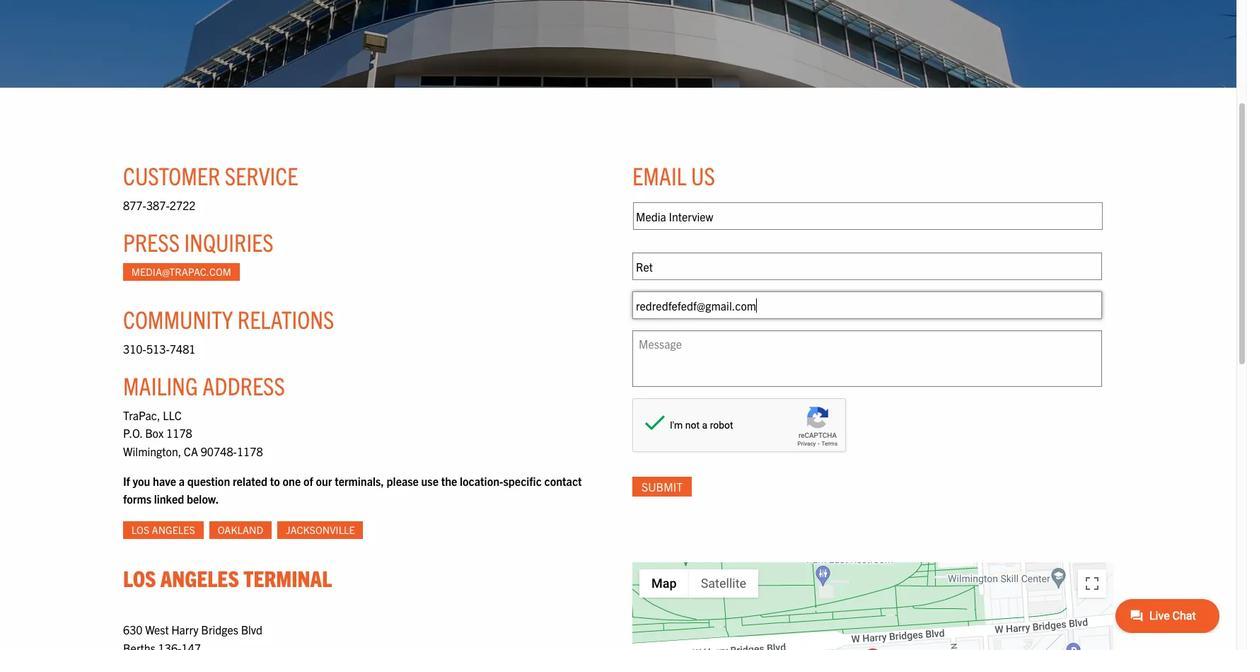 Task type: locate. For each thing, give the bounding box(es) containing it.
have
[[153, 474, 176, 488]]

menu bar
[[640, 570, 759, 598]]

7481
[[170, 342, 196, 356]]

angeles up the 630 west harry bridges blvd
[[160, 564, 239, 592]]

map region
[[567, 529, 1248, 651]]

email us
[[633, 160, 716, 190]]

if you have a question related to one of our terminals, please use the location-specific contact forms linked below.
[[123, 474, 582, 506]]

los for los angeles
[[132, 524, 150, 537]]

0 horizontal spatial 1178
[[166, 426, 192, 441]]

387-
[[146, 198, 170, 212]]

question
[[187, 474, 230, 488]]

1178 up related
[[237, 445, 263, 459]]

0 vertical spatial 1178
[[166, 426, 192, 441]]

1178 down llc in the left of the page
[[166, 426, 192, 441]]

customer
[[123, 160, 220, 190]]

los angeles terminal
[[123, 564, 332, 592]]

angeles
[[152, 524, 195, 537], [160, 564, 239, 592]]

specific
[[504, 474, 542, 488]]

location-
[[460, 474, 504, 488]]

of
[[304, 474, 313, 488]]

los up 630
[[123, 564, 156, 592]]

main content
[[109, 130, 1248, 651]]

1 vertical spatial angeles
[[160, 564, 239, 592]]

inquiries
[[184, 226, 274, 257]]

0 vertical spatial los
[[132, 524, 150, 537]]

0 vertical spatial angeles
[[152, 524, 195, 537]]

use
[[422, 474, 439, 488]]

1 horizontal spatial 1178
[[237, 445, 263, 459]]

wilmington,
[[123, 445, 181, 459]]

terminal
[[244, 564, 332, 592]]

310-513-7481
[[123, 342, 196, 356]]

press
[[123, 226, 180, 257]]

los inside los angeles link
[[132, 524, 150, 537]]

related
[[233, 474, 268, 488]]

contact
[[545, 474, 582, 488]]

Message text field
[[633, 331, 1103, 387]]

1178
[[166, 426, 192, 441], [237, 445, 263, 459]]

los
[[132, 524, 150, 537], [123, 564, 156, 592]]

1 vertical spatial 1178
[[237, 445, 263, 459]]

1 vertical spatial los
[[123, 564, 156, 592]]

map
[[652, 576, 677, 591]]

media@trapac.com
[[132, 266, 231, 278]]

ca
[[184, 445, 198, 459]]

jacksonville
[[286, 524, 355, 537]]

trapac, llc p.o. box 1178 wilmington, ca 90748-1178
[[123, 408, 263, 459]]

oakland
[[218, 524, 263, 537]]

main content containing customer service
[[109, 130, 1248, 651]]

Your Email text field
[[633, 292, 1103, 319]]

west
[[145, 623, 169, 637]]

90748-
[[201, 445, 237, 459]]

Your Name text field
[[633, 253, 1103, 280]]

satellite
[[701, 576, 747, 591]]

our
[[316, 474, 332, 488]]

please
[[387, 474, 419, 488]]

los down forms
[[132, 524, 150, 537]]

forms
[[123, 492, 152, 506]]

press inquiries
[[123, 226, 274, 257]]

media@trapac.com link
[[123, 263, 240, 281]]

address
[[203, 370, 285, 400]]

None submit
[[633, 477, 692, 497]]

877-
[[123, 198, 146, 212]]

310-
[[123, 342, 146, 356]]

oakland link
[[209, 521, 272, 539]]

below.
[[187, 492, 219, 506]]

service
[[225, 160, 298, 190]]

angeles down linked
[[152, 524, 195, 537]]

trapac,
[[123, 408, 160, 422]]



Task type: describe. For each thing, give the bounding box(es) containing it.
one
[[283, 474, 301, 488]]

2722
[[170, 198, 196, 212]]

los for los angeles terminal
[[123, 564, 156, 592]]

mailing
[[123, 370, 198, 400]]

box
[[145, 426, 164, 441]]

you
[[133, 474, 150, 488]]

relations
[[238, 304, 334, 334]]

a
[[179, 474, 185, 488]]

community
[[123, 304, 233, 334]]

los angeles
[[132, 524, 195, 537]]

email
[[633, 160, 687, 190]]

map button
[[640, 570, 689, 598]]

mailing address
[[123, 370, 285, 400]]

bridges
[[201, 623, 239, 637]]

angeles for los angeles terminal
[[160, 564, 239, 592]]

menu bar containing map
[[640, 570, 759, 598]]

to
[[270, 474, 280, 488]]

513-
[[146, 342, 170, 356]]

p.o.
[[123, 426, 143, 441]]

llc
[[163, 408, 182, 422]]

blvd
[[241, 623, 263, 637]]

jacksonville link
[[278, 521, 363, 539]]

community relations
[[123, 304, 334, 334]]

linked
[[154, 492, 184, 506]]

630 west harry bridges blvd
[[123, 623, 263, 637]]

angeles for los angeles
[[152, 524, 195, 537]]

harry
[[172, 623, 199, 637]]

the
[[441, 474, 458, 488]]

customer service
[[123, 160, 298, 190]]

terminals,
[[335, 474, 384, 488]]

630
[[123, 623, 143, 637]]

if
[[123, 474, 130, 488]]

los angeles link
[[123, 521, 204, 539]]

877-387-2722
[[123, 198, 196, 212]]

us
[[692, 160, 716, 190]]

satellite button
[[689, 570, 759, 598]]



Task type: vqa. For each thing, say whether or not it's contained in the screenshot.
Oakland
yes



